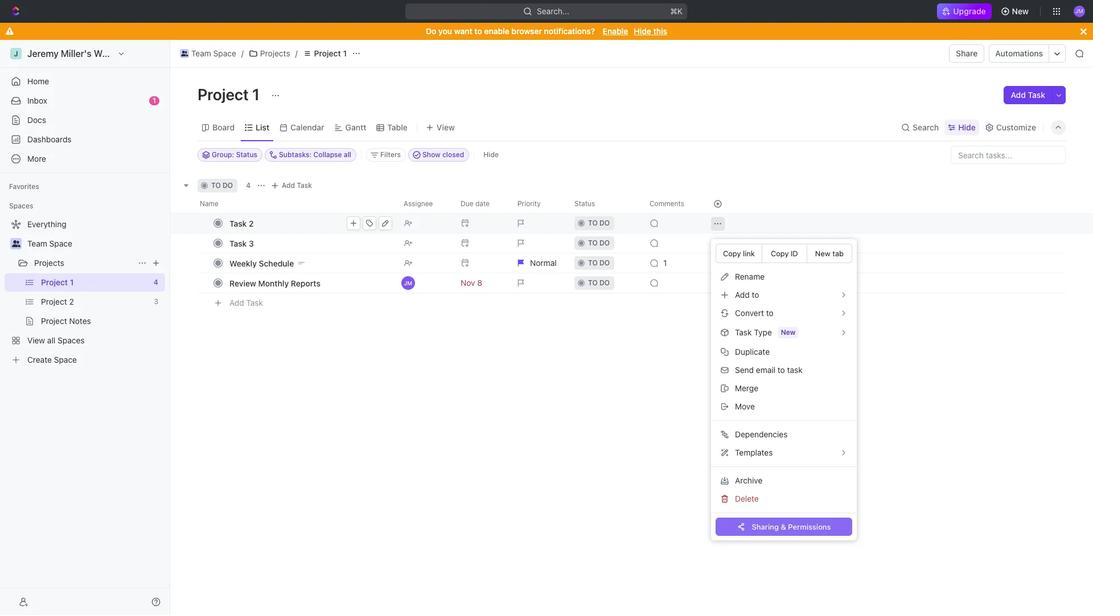 Task type: describe. For each thing, give the bounding box(es) containing it.
‎task 2
[[229, 218, 254, 228]]

this
[[653, 26, 667, 36]]

notifications?
[[544, 26, 595, 36]]

sharing & permissions
[[752, 522, 831, 531]]

add to link
[[716, 286, 852, 304]]

to right want
[[475, 26, 482, 36]]

dashboards link
[[5, 130, 165, 149]]

list link
[[254, 119, 269, 135]]

convert to button
[[716, 304, 852, 322]]

sidebar navigation
[[0, 40, 170, 615]]

move link
[[716, 397, 852, 416]]

archive link
[[716, 472, 852, 490]]

calendar link
[[288, 119, 324, 135]]

schedule
[[259, 258, 294, 268]]

user group image inside sidebar "navigation"
[[12, 240, 20, 247]]

dependencies link
[[716, 425, 852, 444]]

home link
[[5, 72, 165, 91]]

1 horizontal spatial space
[[213, 48, 236, 58]]

review monthly reports link
[[227, 275, 395, 291]]

enable
[[484, 26, 510, 36]]

convert to link
[[716, 304, 852, 322]]

0 vertical spatial project
[[314, 48, 341, 58]]

gantt
[[345, 122, 366, 132]]

docs
[[27, 115, 46, 125]]

share
[[956, 48, 978, 58]]

delete link
[[716, 490, 852, 508]]

1 / from the left
[[241, 48, 244, 58]]

convert to
[[735, 308, 774, 318]]

weekly schedule
[[229, 258, 294, 268]]

do you want to enable browser notifications? enable hide this
[[426, 26, 667, 36]]

2 / from the left
[[295, 48, 298, 58]]

do
[[223, 181, 233, 190]]

templates button
[[716, 444, 852, 462]]

rename link
[[716, 268, 852, 286]]

home
[[27, 76, 49, 86]]

0 horizontal spatial project
[[198, 85, 249, 104]]

spaces
[[9, 202, 33, 210]]

rename
[[735, 272, 765, 281]]

task type
[[735, 327, 772, 337]]

task
[[787, 365, 803, 375]]

duplicate
[[735, 347, 770, 356]]

automations button
[[990, 45, 1049, 62]]

1 horizontal spatial add task button
[[268, 179, 317, 192]]

send email to task link
[[716, 361, 852, 379]]

&
[[781, 522, 786, 531]]

type
[[754, 327, 772, 337]]

team space inside sidebar "navigation"
[[27, 239, 72, 248]]

weekly schedule link
[[227, 255, 395, 271]]

3
[[249, 238, 254, 248]]

customize button
[[982, 119, 1040, 135]]

id
[[791, 249, 798, 258]]

send email to task
[[735, 365, 803, 375]]

new tab
[[815, 249, 844, 258]]

project 1 inside project 1 link
[[314, 48, 347, 58]]

0 vertical spatial team space link
[[177, 47, 239, 60]]

add task for bottom the add task button
[[229, 298, 263, 307]]

docs link
[[5, 111, 165, 129]]

weekly
[[229, 258, 257, 268]]

move button
[[716, 397, 852, 416]]

team inside tree
[[27, 239, 47, 248]]

1 inside sidebar "navigation"
[[153, 96, 156, 105]]

add inside dropdown button
[[735, 290, 750, 300]]

⌘k
[[671, 6, 683, 16]]

projects inside sidebar "navigation"
[[34, 258, 64, 268]]

task 3 link
[[227, 235, 395, 251]]

automations
[[996, 48, 1043, 58]]

sharing & permissions link
[[716, 518, 852, 536]]

‎task 2 link
[[227, 215, 395, 231]]

copy id button
[[762, 244, 807, 263]]

1 horizontal spatial 1
[[252, 85, 260, 104]]

‎task
[[229, 218, 247, 228]]

to inside dropdown button
[[766, 308, 774, 318]]

merge
[[735, 383, 759, 393]]

templates link
[[716, 444, 852, 462]]

review monthly reports
[[229, 278, 321, 288]]

copy for copy id
[[771, 249, 789, 258]]

tab
[[833, 249, 844, 258]]

gantt link
[[343, 119, 366, 135]]

favorites button
[[5, 180, 44, 194]]

browser
[[512, 26, 542, 36]]

upgrade link
[[938, 3, 992, 19]]

0 vertical spatial team
[[191, 48, 211, 58]]

link
[[743, 249, 755, 258]]

reports
[[291, 278, 321, 288]]



Task type: locate. For each thing, give the bounding box(es) containing it.
you
[[439, 26, 452, 36]]

0 vertical spatial projects
[[260, 48, 290, 58]]

add up convert
[[735, 290, 750, 300]]

task
[[1028, 90, 1046, 100], [297, 181, 312, 190], [229, 238, 247, 248], [246, 298, 263, 307], [735, 327, 752, 337]]

task up ‎task 2 link
[[297, 181, 312, 190]]

want
[[454, 26, 473, 36]]

to up convert to on the bottom right of the page
[[752, 290, 759, 300]]

send
[[735, 365, 754, 375]]

add to button
[[716, 286, 852, 304]]

0 vertical spatial add task button
[[1004, 86, 1052, 104]]

0 horizontal spatial new
[[781, 328, 796, 337]]

hide inside dropdown button
[[959, 122, 976, 132]]

convert
[[735, 308, 764, 318]]

to left 'do'
[[211, 181, 221, 190]]

0 vertical spatial space
[[213, 48, 236, 58]]

email
[[756, 365, 776, 375]]

do
[[426, 26, 436, 36]]

2 vertical spatial hide
[[484, 150, 499, 159]]

hide
[[634, 26, 651, 36], [959, 122, 976, 132], [484, 150, 499, 159]]

monthly
[[258, 278, 289, 288]]

table
[[387, 122, 408, 132]]

upgrade
[[953, 6, 986, 16]]

0 horizontal spatial team
[[27, 239, 47, 248]]

templates
[[735, 448, 773, 457]]

0 horizontal spatial projects
[[34, 258, 64, 268]]

board
[[212, 122, 235, 132]]

1 horizontal spatial project
[[314, 48, 341, 58]]

add up customize
[[1011, 90, 1026, 100]]

1 horizontal spatial team space link
[[177, 47, 239, 60]]

projects
[[260, 48, 290, 58], [34, 258, 64, 268]]

0 horizontal spatial add task
[[229, 298, 263, 307]]

0 horizontal spatial hide
[[484, 150, 499, 159]]

0 vertical spatial new
[[1012, 6, 1029, 16]]

2 horizontal spatial add task button
[[1004, 86, 1052, 104]]

0 horizontal spatial copy
[[723, 249, 741, 258]]

add to
[[735, 290, 759, 300]]

1 vertical spatial projects link
[[34, 254, 133, 272]]

hide inside button
[[484, 150, 499, 159]]

new up automations
[[1012, 6, 1029, 16]]

0 horizontal spatial 1
[[153, 96, 156, 105]]

tree containing team space
[[5, 215, 165, 369]]

1 vertical spatial add task button
[[268, 179, 317, 192]]

add task up ‎task 2 link
[[282, 181, 312, 190]]

copy left link
[[723, 249, 741, 258]]

team space link inside sidebar "navigation"
[[27, 235, 163, 253]]

new inside button
[[1012, 6, 1029, 16]]

2 vertical spatial add task
[[229, 298, 263, 307]]

new down convert to link
[[781, 328, 796, 337]]

add task button
[[1004, 86, 1052, 104], [268, 179, 317, 192], [224, 296, 268, 310]]

2 horizontal spatial 1
[[343, 48, 347, 58]]

/
[[241, 48, 244, 58], [295, 48, 298, 58]]

projects link
[[246, 47, 293, 60], [34, 254, 133, 272]]

calendar
[[291, 122, 324, 132]]

delete
[[735, 494, 759, 503]]

task left 3
[[229, 238, 247, 248]]

0 vertical spatial hide
[[634, 26, 651, 36]]

1 vertical spatial space
[[49, 239, 72, 248]]

copy left id
[[771, 249, 789, 258]]

copy link
[[723, 249, 755, 258]]

to right convert
[[766, 308, 774, 318]]

1 vertical spatial projects
[[34, 258, 64, 268]]

1 vertical spatial user group image
[[12, 240, 20, 247]]

favorites
[[9, 182, 39, 191]]

merge link
[[716, 379, 852, 397]]

0 horizontal spatial team space link
[[27, 235, 163, 253]]

task 3
[[229, 238, 254, 248]]

dashboards
[[27, 134, 72, 144]]

0 vertical spatial projects link
[[246, 47, 293, 60]]

1 horizontal spatial team space
[[191, 48, 236, 58]]

search button
[[898, 119, 943, 135]]

tree inside sidebar "navigation"
[[5, 215, 165, 369]]

team space
[[191, 48, 236, 58], [27, 239, 72, 248]]

projects link inside tree
[[34, 254, 133, 272]]

share button
[[949, 44, 985, 63]]

1 horizontal spatial projects link
[[246, 47, 293, 60]]

2
[[249, 218, 254, 228]]

copy for copy link
[[723, 249, 741, 258]]

space inside tree
[[49, 239, 72, 248]]

add down review
[[229, 298, 244, 307]]

1 vertical spatial hide
[[959, 122, 976, 132]]

new button
[[996, 2, 1036, 21]]

task left type
[[735, 327, 752, 337]]

2 horizontal spatial hide
[[959, 122, 976, 132]]

search...
[[537, 6, 570, 16]]

1 horizontal spatial projects
[[260, 48, 290, 58]]

0 vertical spatial add task
[[1011, 90, 1046, 100]]

move
[[735, 401, 755, 411]]

sharing
[[752, 522, 779, 531]]

1 horizontal spatial new
[[815, 249, 831, 258]]

archive
[[735, 475, 763, 485]]

2 vertical spatial new
[[781, 328, 796, 337]]

add task button up ‎task 2 link
[[268, 179, 317, 192]]

list
[[256, 122, 269, 132]]

1 horizontal spatial /
[[295, 48, 298, 58]]

1 vertical spatial team space
[[27, 239, 72, 248]]

1 horizontal spatial hide
[[634, 26, 651, 36]]

hide button
[[479, 148, 503, 162]]

0 vertical spatial team space
[[191, 48, 236, 58]]

0 horizontal spatial project 1
[[198, 85, 263, 104]]

task up customize
[[1028, 90, 1046, 100]]

add task down review
[[229, 298, 263, 307]]

2 horizontal spatial new
[[1012, 6, 1029, 16]]

0 vertical spatial project 1
[[314, 48, 347, 58]]

0 horizontal spatial /
[[241, 48, 244, 58]]

space
[[213, 48, 236, 58], [49, 239, 72, 248]]

2 copy from the left
[[771, 249, 789, 258]]

search
[[913, 122, 939, 132]]

add task button up customize
[[1004, 86, 1052, 104]]

table link
[[385, 119, 408, 135]]

hide button
[[945, 119, 979, 135]]

2 horizontal spatial add task
[[1011, 90, 1046, 100]]

1 horizontal spatial add task
[[282, 181, 312, 190]]

team
[[191, 48, 211, 58], [27, 239, 47, 248]]

0 horizontal spatial space
[[49, 239, 72, 248]]

1 vertical spatial add task
[[282, 181, 312, 190]]

0 horizontal spatial user group image
[[12, 240, 20, 247]]

1 vertical spatial new
[[815, 249, 831, 258]]

1 vertical spatial team space link
[[27, 235, 163, 253]]

dependencies
[[735, 429, 788, 439]]

1 horizontal spatial team
[[191, 48, 211, 58]]

2 vertical spatial add task button
[[224, 296, 268, 310]]

new for new button
[[1012, 6, 1029, 16]]

permissions
[[788, 522, 831, 531]]

4
[[246, 181, 251, 190]]

1 horizontal spatial copy
[[771, 249, 789, 258]]

0 horizontal spatial projects link
[[34, 254, 133, 272]]

to inside dropdown button
[[752, 290, 759, 300]]

review
[[229, 278, 256, 288]]

add task button down review
[[224, 296, 268, 310]]

project
[[314, 48, 341, 58], [198, 85, 249, 104]]

new left tab
[[815, 249, 831, 258]]

Search tasks... text field
[[952, 146, 1065, 163]]

board link
[[210, 119, 235, 135]]

0 vertical spatial user group image
[[181, 51, 188, 56]]

add right 4
[[282, 181, 295, 190]]

user group image
[[181, 51, 188, 56], [12, 240, 20, 247]]

new for tab
[[815, 249, 831, 258]]

copy id
[[771, 249, 798, 258]]

0 horizontal spatial team space
[[27, 239, 72, 248]]

0 horizontal spatial add task button
[[224, 296, 268, 310]]

1 copy from the left
[[723, 249, 741, 258]]

inbox
[[27, 96, 47, 105]]

to do
[[211, 181, 233, 190]]

1 horizontal spatial project 1
[[314, 48, 347, 58]]

user group image inside "team space" link
[[181, 51, 188, 56]]

add task for right the add task button
[[1011, 90, 1046, 100]]

new tab link
[[807, 244, 852, 263]]

to left task at bottom right
[[778, 365, 785, 375]]

add task up customize
[[1011, 90, 1046, 100]]

add task
[[1011, 90, 1046, 100], [282, 181, 312, 190], [229, 298, 263, 307]]

1 horizontal spatial user group image
[[181, 51, 188, 56]]

1 vertical spatial team
[[27, 239, 47, 248]]

copy link button
[[716, 244, 762, 263]]

duplicate link
[[716, 343, 852, 361]]

tree
[[5, 215, 165, 369]]

1 vertical spatial project
[[198, 85, 249, 104]]

project 1
[[314, 48, 347, 58], [198, 85, 263, 104]]

task down review
[[246, 298, 263, 307]]

new
[[1012, 6, 1029, 16], [815, 249, 831, 258], [781, 328, 796, 337]]

customize
[[996, 122, 1036, 132]]

1 vertical spatial project 1
[[198, 85, 263, 104]]



Task type: vqa. For each thing, say whether or not it's contained in the screenshot.
Projects Link
yes



